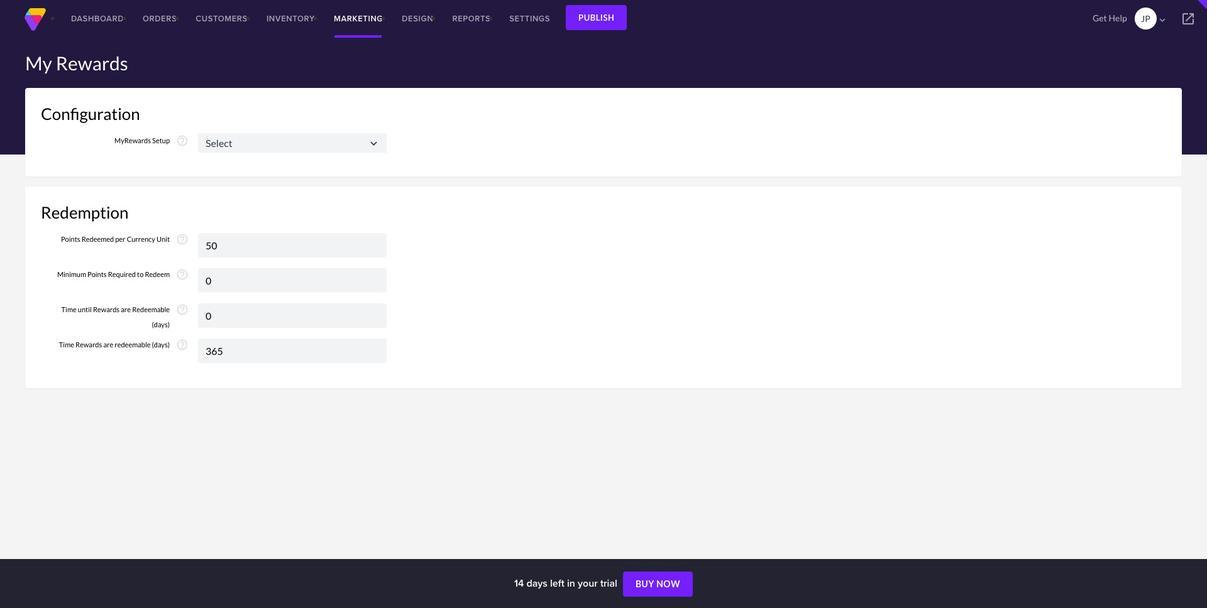 Task type: locate. For each thing, give the bounding box(es) containing it.
None text field
[[198, 133, 387, 153]]

5 help_outline from the top
[[176, 339, 189, 351]]

are
[[121, 306, 131, 314], [103, 341, 113, 349]]


[[1157, 15, 1168, 26]]

help_outline right the redeemable
[[176, 339, 189, 351]]

points redeemed per currency unit help_outline
[[61, 233, 189, 246]]

publish
[[578, 13, 614, 23]]

customers
[[196, 13, 248, 25]]

orders
[[143, 13, 177, 25]]

(days) right the redeemable
[[152, 341, 170, 349]]

help_outline for time rewards are redeemable (days) help_outline
[[176, 339, 189, 351]]

14
[[514, 577, 524, 591]]


[[367, 137, 380, 150]]

2 help_outline from the top
[[176, 233, 189, 246]]

dashboard link
[[62, 0, 133, 38]]

help_outline for minimum points required to redeem help_outline
[[176, 268, 189, 281]]

(days)
[[152, 321, 170, 329], [152, 341, 170, 349]]

inventory
[[267, 13, 315, 25]]

help_outline right the 'redeemable'
[[176, 304, 189, 316]]

0 horizontal spatial points
[[61, 235, 80, 243]]

time
[[61, 306, 77, 314], [59, 341, 74, 349]]

14 days left in your trial
[[514, 577, 620, 591]]

my rewards
[[25, 52, 128, 74]]

are left the redeemable
[[103, 341, 113, 349]]

required
[[108, 270, 136, 279]]

rewards inside 'time rewards are redeemable (days) help_outline'
[[75, 341, 102, 349]]

rewards right until
[[93, 306, 120, 314]]

settings
[[509, 13, 550, 25]]

rewards down dashboard link
[[56, 52, 128, 74]]

now
[[656, 579, 680, 590]]

are inside 'time rewards are redeemable (days) help_outline'
[[103, 341, 113, 349]]

time inside 'time rewards are redeemable (days) help_outline'
[[59, 341, 74, 349]]

3 help_outline from the top
[[176, 268, 189, 281]]

your
[[578, 577, 598, 591]]

1 vertical spatial points
[[87, 270, 107, 279]]

publish button
[[566, 5, 627, 30]]

are left the 'redeemable'
[[121, 306, 131, 314]]

1 vertical spatial (days)
[[152, 341, 170, 349]]

1 vertical spatial are
[[103, 341, 113, 349]]

1 horizontal spatial are
[[121, 306, 131, 314]]

1 horizontal spatial points
[[87, 270, 107, 279]]

buy now
[[636, 579, 680, 590]]

rewards
[[56, 52, 128, 74], [93, 306, 120, 314], [75, 341, 102, 349]]

0 vertical spatial (days)
[[152, 321, 170, 329]]

myrewards
[[114, 136, 151, 145]]

help_outline right setup
[[176, 135, 189, 147]]

1 (days) from the top
[[152, 321, 170, 329]]

1 help_outline from the top
[[176, 135, 189, 147]]

1 vertical spatial time
[[59, 341, 74, 349]]

time inside time until rewards are redeemable (days) help_outline
[[61, 306, 77, 314]]

2 (days) from the top
[[152, 341, 170, 349]]

(days) inside time until rewards are redeemable (days) help_outline
[[152, 321, 170, 329]]

left
[[550, 577, 564, 591]]

rewards for time
[[75, 341, 102, 349]]

currency
[[127, 235, 155, 243]]

get help
[[1093, 13, 1127, 23]]

4 help_outline from the top
[[176, 304, 189, 316]]

time until rewards are redeemable (days) help_outline
[[61, 304, 189, 329]]

0 vertical spatial points
[[61, 235, 80, 243]]

points
[[61, 235, 80, 243], [87, 270, 107, 279]]

redeem
[[145, 270, 170, 279]]

0 vertical spatial time
[[61, 306, 77, 314]]

trial
[[600, 577, 617, 591]]

1 vertical spatial rewards
[[93, 306, 120, 314]]

help_outline right redeem
[[176, 268, 189, 281]]

2 vertical spatial rewards
[[75, 341, 102, 349]]

help_outline right unit
[[176, 233, 189, 246]]

rewards down until
[[75, 341, 102, 349]]

redeemable
[[115, 341, 151, 349]]

0 horizontal spatial are
[[103, 341, 113, 349]]

buy now link
[[623, 572, 693, 597]]

None field
[[198, 233, 387, 258], [198, 268, 387, 293], [198, 304, 387, 328], [198, 339, 387, 363], [198, 233, 387, 258], [198, 268, 387, 293], [198, 304, 387, 328], [198, 339, 387, 363]]

time for help_outline
[[59, 341, 74, 349]]

points inside minimum points required to redeem help_outline
[[87, 270, 107, 279]]

design
[[402, 13, 433, 25]]

0 vertical spatial rewards
[[56, 52, 128, 74]]

jp
[[1141, 13, 1150, 24]]

rewards inside time until rewards are redeemable (days) help_outline
[[93, 306, 120, 314]]

(days) down the 'redeemable'
[[152, 321, 170, 329]]

points left required
[[87, 270, 107, 279]]

help_outline
[[176, 135, 189, 147], [176, 233, 189, 246], [176, 268, 189, 281], [176, 304, 189, 316], [176, 339, 189, 351]]

until
[[78, 306, 92, 314]]

0 vertical spatial are
[[121, 306, 131, 314]]

points left redeemed
[[61, 235, 80, 243]]



Task type: describe. For each thing, give the bounding box(es) containing it.
points inside points redeemed per currency unit help_outline
[[61, 235, 80, 243]]

per
[[115, 235, 125, 243]]

unit
[[157, 235, 170, 243]]

are inside time until rewards are redeemable (days) help_outline
[[121, 306, 131, 314]]

myrewards setup help_outline
[[114, 135, 189, 147]]

redemption
[[41, 202, 129, 223]]

rewards for my
[[56, 52, 128, 74]]

redeemable
[[132, 306, 170, 314]]

my
[[25, 52, 52, 74]]

days
[[527, 577, 548, 591]]

help
[[1109, 13, 1127, 23]]

setup
[[152, 136, 170, 145]]

buy
[[636, 579, 654, 590]]

redeemed
[[82, 235, 114, 243]]

help_outline inside time until rewards are redeemable (days) help_outline
[[176, 304, 189, 316]]

configuration
[[41, 104, 140, 124]]

get
[[1093, 13, 1107, 23]]

to
[[137, 270, 144, 279]]

help_outline for points redeemed per currency unit help_outline
[[176, 233, 189, 246]]

 link
[[1169, 0, 1207, 38]]

in
[[567, 577, 575, 591]]

dashboard
[[71, 13, 124, 25]]

time for (days)
[[61, 306, 77, 314]]

time rewards are redeemable (days) help_outline
[[59, 339, 189, 351]]


[[1181, 11, 1196, 26]]

minimum
[[57, 270, 86, 279]]

minimum points required to redeem help_outline
[[57, 268, 189, 281]]

(days) inside 'time rewards are redeemable (days) help_outline'
[[152, 341, 170, 349]]

marketing
[[334, 13, 383, 25]]

reports
[[452, 13, 491, 25]]



Task type: vqa. For each thing, say whether or not it's contained in the screenshot.
account? within my account • how do i create an account? • how do i edit my account information? • how much is my shipping? • i forgot my password. • how do i return my product? • i received the wrong product. • what is your return policy? • when will my order ship?
no



